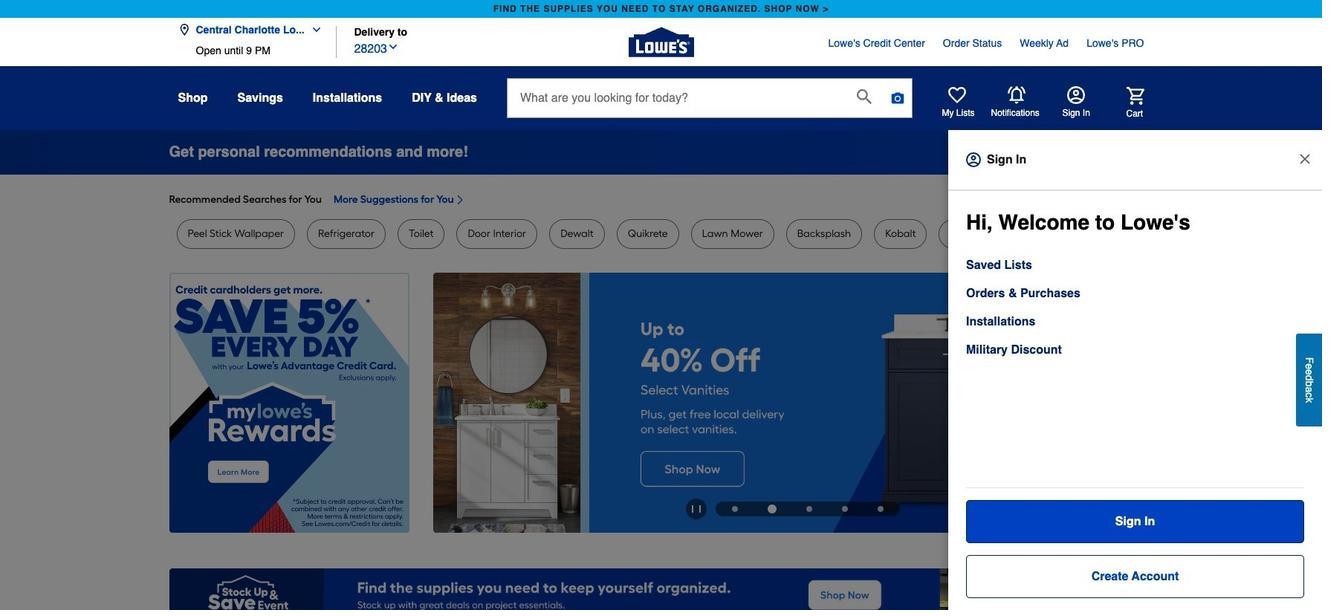 Task type: locate. For each thing, give the bounding box(es) containing it.
lowe's home improvement logo image
[[628, 9, 694, 75]]

lowe's home improvement lists image
[[948, 86, 966, 104]]

1 vertical spatial chevron down image
[[387, 41, 399, 52]]

None search field
[[507, 78, 913, 132]]

camera image
[[890, 91, 905, 106]]

lowe's home improvement notification center image
[[1008, 86, 1025, 104]]

location image
[[178, 24, 190, 36]]

chat invite button image
[[1255, 554, 1300, 600]]

lowe's home improvement cart image
[[1126, 87, 1144, 104]]

0 horizontal spatial chevron down image
[[305, 24, 322, 36]]

chevron right image
[[454, 194, 466, 206]]

chevron down image
[[305, 24, 322, 36], [387, 41, 399, 52]]

close image
[[1298, 152, 1313, 166]]

Search Query text field
[[508, 79, 845, 117]]

0 vertical spatial chevron down image
[[305, 24, 322, 36]]

up to 40 percent off select vanities. plus, get free local delivery on select vanities. image
[[433, 273, 1153, 533]]



Task type: vqa. For each thing, say whether or not it's contained in the screenshot.
'b'
no



Task type: describe. For each thing, give the bounding box(es) containing it.
scroll to item #1 image
[[717, 506, 753, 512]]

scroll to item #3 image
[[792, 506, 827, 512]]

lowe's home improvement account image
[[1067, 86, 1085, 104]]

arrow left image
[[446, 403, 460, 418]]

search image
[[857, 89, 872, 104]]

scroll to item #2 element
[[753, 505, 792, 513]]

1 horizontal spatial chevron down image
[[387, 41, 399, 52]]

scroll to item #4 image
[[827, 506, 863, 512]]

find the supplies you need to keep yourself organized. find great deals on project essentials. image
[[169, 568, 1153, 610]]

scroll to item #5 image
[[863, 506, 899, 512]]

save 5 percent every day with your lowe's advantage credit card. exclusions apply. image
[[169, 273, 409, 533]]



